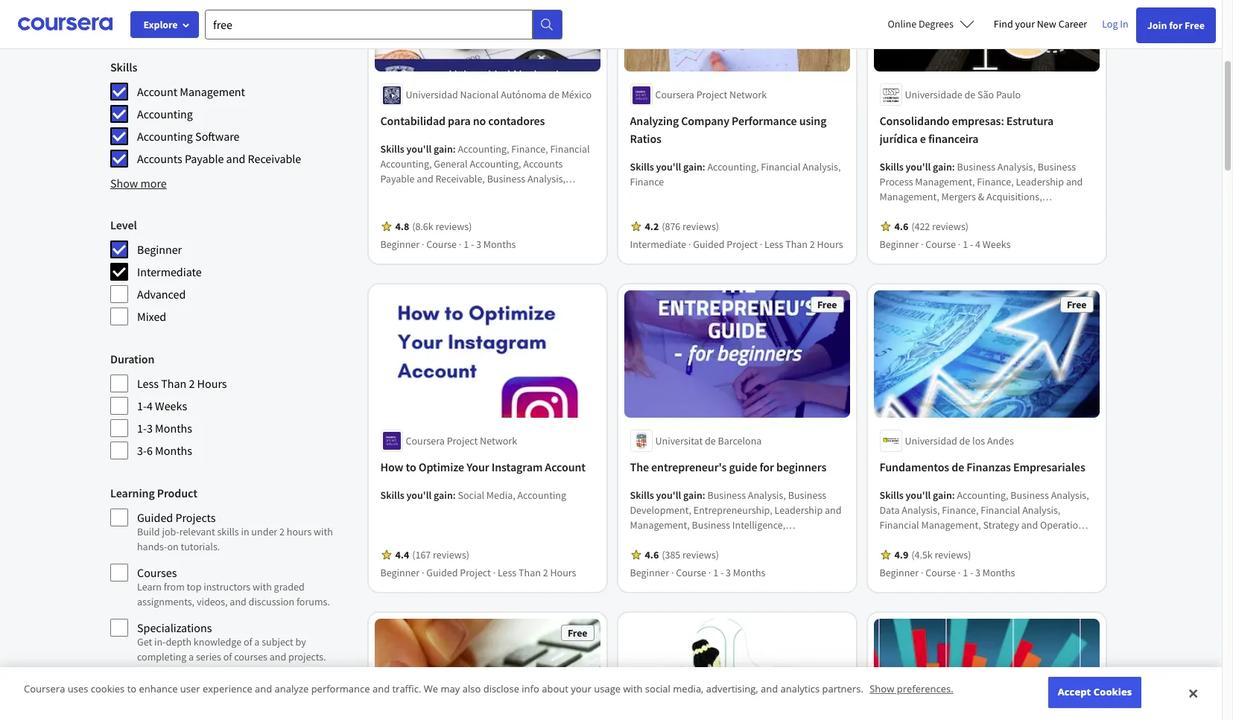 Task type: locate. For each thing, give the bounding box(es) containing it.
2 horizontal spatial with
[[624, 683, 643, 697]]

earn career credentials from industry leaders that demonstrate your expertise.
[[137, 691, 352, 719]]

operational for de
[[922, 534, 974, 547]]

beginner · course · 1 - 3 months down 4.6 (385 reviews)
[[631, 566, 766, 580]]

beginner down organizational
[[631, 566, 670, 580]]

gain down the 'fundamentos'
[[934, 489, 953, 502]]

0 vertical spatial from
[[164, 581, 185, 594]]

1 1- from the top
[[137, 399, 147, 414]]

skills up data
[[880, 489, 904, 502]]

1 horizontal spatial beginner · course · 1 - 3 months
[[631, 566, 766, 580]]

2 vertical spatial coursera
[[24, 683, 65, 697]]

gain left social
[[434, 489, 453, 502]]

reviews) up beginner · course · 1 - 4 weeks
[[933, 220, 969, 234]]

de left barcelona
[[706, 434, 717, 448]]

course for empresas:
[[926, 238, 957, 252]]

career
[[159, 691, 187, 704]]

2 horizontal spatial guided
[[694, 238, 725, 252]]

accounts down contadores
[[524, 158, 563, 171]]

1 horizontal spatial 4.6
[[895, 220, 909, 234]]

development, up organizational
[[631, 504, 692, 517]]

operational down receivable,
[[463, 187, 515, 201]]

beginner for fundamentos de finanzas empresariales
[[880, 566, 920, 580]]

compliance,
[[953, 205, 1007, 219]]

0 vertical spatial coursera project network
[[656, 88, 767, 102]]

gain down company
[[684, 161, 703, 174]]

guided down 4.4 (167 reviews)
[[427, 566, 458, 580]]

skills you'll gain : for fundamentos
[[880, 489, 958, 502]]

accounting, inside accounting, business analysis, data analysis, finance, financial analysis, financial management, strategy and operations, calculus, operational analysis, entrepreneurial finance, leadership and management, microsoft excel
[[958, 489, 1009, 502]]

: for analyzing
[[703, 161, 706, 174]]

1 for de
[[964, 566, 969, 580]]

2 inside the build job-relevant skills in under 2 hours with hands-on tutorials.
[[280, 526, 285, 539]]

reviews) for company
[[683, 220, 720, 234]]

coursera project network up company
[[656, 88, 767, 102]]

0 vertical spatial weeks
[[983, 238, 1012, 252]]

than
[[786, 238, 808, 252], [161, 376, 187, 391], [519, 566, 541, 580]]

reviews) right (876 on the top of page
[[683, 220, 720, 234]]

gain for consolidando
[[934, 161, 953, 174]]

from up expertise.
[[239, 691, 260, 704]]

you'll for consolidando
[[906, 161, 932, 174]]

: for consolidando
[[953, 161, 956, 174]]

de left 'los'
[[960, 434, 971, 448]]

2 inside duration group
[[189, 376, 195, 391]]

management, inside business analysis, business development, entrepreneurship, leadership and management, business intelligence, entrepreneurial finance, market research, organizational development, planning, accounting
[[631, 519, 690, 532]]

guided down the "4.2 (876 reviews)"
[[694, 238, 725, 252]]

1 horizontal spatial your
[[571, 683, 592, 697]]

2 vertical spatial guided
[[427, 566, 458, 580]]

0 horizontal spatial leadership
[[775, 504, 823, 517]]

4 up '1-3 months'
[[147, 399, 153, 414]]

beginner down 4.9
[[880, 566, 920, 580]]

3 for fundamentos
[[976, 566, 981, 580]]

0 horizontal spatial weeks
[[155, 399, 187, 414]]

1 vertical spatial 4.6
[[646, 549, 659, 562]]

0 horizontal spatial payable
[[185, 151, 224, 166]]

universitat de barcelona
[[656, 434, 763, 448]]

to left earn
[[127, 683, 137, 697]]

4.6 down regulations
[[895, 220, 909, 234]]

0 horizontal spatial intermediate
[[137, 265, 202, 280]]

under
[[251, 526, 277, 539]]

1 vertical spatial payable
[[381, 173, 415, 186]]

1 for empresas:
[[964, 238, 969, 252]]

skills down explore dropdown button
[[110, 60, 137, 75]]

0 vertical spatial network
[[730, 88, 767, 102]]

4.8
[[396, 220, 410, 234]]

1- for 3
[[137, 421, 147, 436]]

completing
[[137, 651, 187, 664]]

0 horizontal spatial less
[[137, 376, 159, 391]]

fundamentos
[[880, 460, 950, 475]]

beginner · course · 1 - 3 months for de
[[880, 566, 1016, 580]]

hours for analyzing company performance using ratios
[[818, 238, 844, 252]]

beginner up advanced
[[137, 242, 182, 257]]

de left méxico
[[549, 88, 560, 102]]

contadores
[[489, 114, 546, 129]]

de for consolidando empresas: estrutura jurídica e financeira
[[965, 88, 976, 102]]

strategy inside accounting, business analysis, data analysis, finance, financial analysis, financial management, strategy and operations, calculus, operational analysis, entrepreneurial finance, leadership and management, microsoft excel
[[984, 519, 1020, 532]]

1 show more from the top
[[110, 18, 167, 33]]

paulo
[[997, 88, 1022, 102]]

accounting, for fundamentos
[[958, 489, 1009, 502]]

your down credentials
[[195, 706, 215, 719]]

relevant
[[179, 526, 215, 539]]

de for fundamentos de finanzas empresariales
[[960, 434, 971, 448]]

beginner for contabilidad para no contadores
[[381, 238, 420, 252]]

0 vertical spatial management
[[180, 84, 245, 99]]

de left são
[[965, 88, 976, 102]]

2 vertical spatial your
[[195, 706, 215, 719]]

hours
[[818, 238, 844, 252], [197, 376, 227, 391], [551, 566, 577, 580]]

1 vertical spatial weeks
[[155, 399, 187, 414]]

0 horizontal spatial with
[[253, 581, 272, 594]]

reviews) for de
[[936, 549, 972, 562]]

less for analyzing company performance using ratios
[[765, 238, 784, 252]]

account management
[[137, 84, 245, 99]]

a left 'series'
[[189, 651, 194, 664]]

0 vertical spatial show more button
[[110, 16, 167, 34]]

a up courses
[[254, 636, 260, 649]]

show preferences. link
[[870, 683, 954, 697]]

planning, inside business analysis, business development, entrepreneurship, leadership and management, business intelligence, entrepreneurial finance, market research, organizational development, planning, accounting
[[760, 549, 801, 562]]

log in
[[1103, 17, 1129, 31]]

intermediate
[[631, 238, 687, 252], [137, 265, 202, 280]]

operational inside accounting, business analysis, data analysis, finance, financial analysis, financial management, strategy and operations, calculus, operational analysis, entrepreneurial finance, leadership and management, microsoft excel
[[922, 534, 974, 547]]

1 vertical spatial 4
[[147, 399, 153, 414]]

you'll down optimize
[[407, 489, 432, 502]]

universidad for fundamentos
[[906, 434, 958, 448]]

weeks up '1-3 months'
[[155, 399, 187, 414]]

you'll up 'process'
[[906, 161, 932, 174]]

0 vertical spatial with
[[314, 526, 333, 539]]

forums.
[[297, 596, 330, 609]]

0 vertical spatial 4
[[976, 238, 981, 252]]

you'll for analyzing
[[657, 161, 682, 174]]

- for entrepreneur's
[[721, 566, 724, 580]]

you'll for contabilidad
[[407, 143, 432, 156]]

build job-relevant skills in under 2 hours with hands-on tutorials.
[[137, 526, 333, 554]]

1 vertical spatial development,
[[696, 549, 758, 562]]

skills you'll gain : for consolidando
[[880, 161, 958, 174]]

0 vertical spatial universidad
[[406, 88, 459, 102]]

beginner for the entrepreneur's guide for beginners
[[631, 566, 670, 580]]

more
[[141, 18, 167, 33], [141, 176, 167, 191]]

with inside 'learn from top instructors with graded assignments, videos, and discussion forums.'
[[253, 581, 272, 594]]

0 vertical spatial than
[[786, 238, 808, 252]]

None search field
[[205, 9, 563, 39]]

analyzing company performance using ratios link
[[631, 112, 845, 148]]

accounting, for analyzing
[[708, 161, 760, 174]]

from inside 'learn from top instructors with graded assignments, videos, and discussion forums.'
[[164, 581, 185, 594]]

intermediate inside level group
[[137, 265, 202, 280]]

universidad for contabilidad
[[406, 88, 459, 102]]

1 more from the top
[[141, 18, 167, 33]]

from up 'assignments,'
[[164, 581, 185, 594]]

gain for contabilidad
[[434, 143, 453, 156]]

0 horizontal spatial 4.6
[[646, 549, 659, 562]]

4 down compliance, on the right top of the page
[[976, 238, 981, 252]]

entrepreneurship,
[[694, 504, 773, 517]]

: for the
[[703, 489, 706, 502]]

1 vertical spatial universidad
[[906, 434, 958, 448]]

1 horizontal spatial operational
[[922, 534, 974, 547]]

beginner · course · 1 - 3 months down 4.8 (8.6k reviews) on the top of the page
[[381, 238, 517, 252]]

2 horizontal spatial less
[[765, 238, 784, 252]]

0 vertical spatial your
[[1016, 17, 1035, 31]]

reviews)
[[436, 220, 473, 234], [683, 220, 720, 234], [933, 220, 969, 234], [434, 549, 470, 562], [683, 549, 720, 562], [936, 549, 972, 562]]

payable up 4.8
[[381, 173, 415, 186]]

1 vertical spatial from
[[239, 691, 260, 704]]

management down receivable,
[[462, 202, 519, 216]]

for
[[1170, 19, 1183, 32], [760, 460, 775, 475]]

accounting,
[[458, 143, 510, 156], [381, 158, 432, 171], [470, 158, 522, 171], [708, 161, 760, 174], [958, 489, 1009, 502]]

2 more from the top
[[141, 176, 167, 191]]

account up accounting software
[[137, 84, 178, 99]]

media,
[[673, 683, 704, 697]]

beginner · course · 1 - 4 weeks
[[880, 238, 1012, 252]]

using
[[800, 114, 827, 129]]

1 vertical spatial strategy
[[984, 519, 1020, 532]]

professional
[[137, 676, 199, 691]]

: down fundamentos de finanzas empresariales
[[953, 489, 956, 502]]

more for 1st show more button from the top
[[141, 18, 167, 33]]

accounting, finance, financial accounting, general accounting, accounts payable and receivable, business analysis, financial analysis, operational analysis, planning, account management
[[381, 143, 590, 216]]

learn from top instructors with graded assignments, videos, and discussion forums.
[[137, 581, 330, 609]]

accounting, down contabilidad
[[381, 158, 432, 171]]

1 vertical spatial than
[[161, 376, 187, 391]]

0 vertical spatial less
[[765, 238, 784, 252]]

2 1- from the top
[[137, 421, 147, 436]]

de for the entrepreneur's guide for beginners
[[706, 434, 717, 448]]

hours inside duration group
[[197, 376, 227, 391]]

1 horizontal spatial 4
[[976, 238, 981, 252]]

1- up '1-3 months'
[[137, 399, 147, 414]]

with up discussion in the bottom left of the page
[[253, 581, 272, 594]]

0 horizontal spatial entrepreneurial
[[631, 534, 699, 547]]

0 vertical spatial more
[[141, 18, 167, 33]]

skills you'll gain : down 'entrepreneur's'
[[631, 489, 708, 502]]

1 horizontal spatial universidad
[[906, 434, 958, 448]]

1 vertical spatial coursera
[[406, 434, 445, 448]]

top
[[187, 581, 202, 594]]

accounts down accounting software
[[137, 151, 182, 166]]

1 horizontal spatial leadership
[[919, 549, 967, 562]]

operations, inside business analysis, business process management, finance, leadership and management, mergers & acquisitions, regulations and compliance, strategy and operations, entrepreneurial finance, negotiation, reinforcement learning, accounting
[[880, 220, 931, 234]]

2 horizontal spatial than
[[786, 238, 808, 252]]

guided down learning product
[[137, 511, 173, 526]]

finance, up '&'
[[978, 176, 1015, 189]]

0 horizontal spatial a
[[189, 651, 194, 664]]

1 horizontal spatial a
[[254, 636, 260, 649]]

skills you'll gain : down the 'fundamentos'
[[880, 489, 958, 502]]

network for optimize
[[480, 434, 518, 448]]

fundamentos de finanzas empresariales link
[[880, 458, 1094, 476]]

free
[[1185, 19, 1205, 32], [818, 298, 838, 312], [1068, 298, 1088, 312], [568, 627, 588, 640]]

company
[[682, 114, 730, 129]]

business right receivable,
[[488, 173, 526, 186]]

payable down software
[[185, 151, 224, 166]]

account up 4.8 (8.6k reviews) on the top of the page
[[424, 202, 460, 216]]

: up general
[[453, 143, 456, 156]]

intermediate for intermediate
[[137, 265, 202, 280]]

accounting, inside "accounting, financial analysis, finance"
[[708, 161, 760, 174]]

course down 4.8 (8.6k reviews) on the top of the page
[[427, 238, 457, 252]]

intermediate up advanced
[[137, 265, 202, 280]]

skills for fundamentos de finanzas empresariales
[[880, 489, 904, 502]]

project up your
[[447, 434, 478, 448]]

network up how to optimize your instagram account link
[[480, 434, 518, 448]]

negotiation,
[[880, 235, 934, 249]]

analytics
[[781, 683, 820, 697]]

months for the entrepreneur's guide for beginners
[[734, 566, 766, 580]]

-
[[471, 238, 475, 252], [971, 238, 974, 252], [721, 566, 724, 580], [971, 566, 974, 580]]

0 vertical spatial operations,
[[880, 220, 931, 234]]

accounting, down analyzing company performance using ratios link
[[708, 161, 760, 174]]

usage
[[594, 683, 621, 697]]

you'll for the
[[657, 489, 682, 502]]

0 vertical spatial guided
[[694, 238, 725, 252]]

0 horizontal spatial 4
[[147, 399, 153, 414]]

from inside earn career credentials from industry leaders that demonstrate your expertise.
[[239, 691, 260, 704]]

1 vertical spatial of
[[223, 651, 232, 664]]

the entrepreneur's guide for beginners
[[631, 460, 827, 475]]

1 horizontal spatial operations,
[[1041, 519, 1092, 532]]

beginner down (422
[[880, 238, 920, 252]]

partners.
[[823, 683, 864, 697]]

0 vertical spatial coursera
[[656, 88, 695, 102]]

beginner down 4.4
[[381, 566, 420, 580]]

0 horizontal spatial coursera project network
[[406, 434, 518, 448]]

1-4 weeks
[[137, 399, 187, 414]]

skills for contabilidad para no contadores
[[381, 143, 405, 156]]

of up courses
[[244, 636, 252, 649]]

you'll
[[407, 143, 432, 156], [657, 161, 682, 174], [906, 161, 932, 174], [407, 489, 432, 502], [657, 489, 682, 502], [906, 489, 932, 502]]

excel
[[880, 563, 902, 577]]

1 vertical spatial for
[[760, 460, 775, 475]]

1 horizontal spatial for
[[1170, 19, 1183, 32]]

2 horizontal spatial entrepreneurial
[[1016, 534, 1085, 547]]

1 vertical spatial management
[[462, 202, 519, 216]]

1 vertical spatial show
[[110, 176, 138, 191]]

universidad up contabilidad
[[406, 88, 459, 102]]

entrepreneurial inside business analysis, business process management, finance, leadership and management, mergers & acquisitions, regulations and compliance, strategy and operations, entrepreneurial finance, negotiation, reinforcement learning, accounting
[[933, 220, 1002, 234]]

uses
[[68, 683, 88, 697]]

social
[[645, 683, 671, 697]]

0 vertical spatial a
[[254, 636, 260, 649]]

(4.5k
[[912, 549, 933, 562]]

1 down compliance, on the right top of the page
[[964, 238, 969, 252]]

a
[[254, 636, 260, 649], [189, 651, 194, 664]]

show right the 'partners.'
[[870, 683, 895, 697]]

: for contabilidad
[[453, 143, 456, 156]]

management inside skills group
[[180, 84, 245, 99]]

planning, for contabilidad para no contadores
[[381, 202, 422, 216]]

show up "level"
[[110, 176, 138, 191]]

account
[[137, 84, 178, 99], [424, 202, 460, 216], [546, 460, 586, 475]]

entrepreneurial inside accounting, business analysis, data analysis, finance, financial analysis, financial management, strategy and operations, calculus, operational analysis, entrepreneurial finance, leadership and management, microsoft excel
[[1016, 534, 1085, 547]]

job-
[[162, 526, 179, 539]]

info
[[522, 683, 540, 697]]

méxico
[[562, 88, 592, 102]]

cookies
[[91, 683, 125, 697]]

course down "4.9 (4.5k reviews)"
[[926, 566, 957, 580]]

gain for analyzing
[[684, 161, 703, 174]]

business analysis, business process management, finance, leadership and management, mergers & acquisitions, regulations and compliance, strategy and operations, entrepreneurial finance, negotiation, reinforcement learning, accounting
[[880, 161, 1094, 249]]

0 vertical spatial operational
[[463, 187, 515, 201]]

3 for contabilidad
[[477, 238, 482, 252]]

accounting, down 'contabilidad para no contadores' link
[[458, 143, 510, 156]]

0 horizontal spatial network
[[480, 434, 518, 448]]

1 down 4.8 (8.6k reviews) on the top of the page
[[464, 238, 469, 252]]

accounting down account management
[[137, 129, 193, 144]]

1 horizontal spatial guided
[[427, 566, 458, 580]]

2 vertical spatial account
[[546, 460, 586, 475]]

1 horizontal spatial to
[[406, 460, 417, 475]]

4
[[976, 238, 981, 252], [147, 399, 153, 414]]

0 horizontal spatial than
[[161, 376, 187, 391]]

finance, down entrepreneurship,
[[701, 534, 738, 547]]

analysis,
[[803, 161, 842, 174], [998, 161, 1036, 174], [528, 173, 566, 186], [423, 187, 461, 201], [517, 187, 555, 201], [749, 489, 787, 502], [1052, 489, 1090, 502], [903, 504, 941, 517], [1023, 504, 1061, 517], [976, 534, 1014, 547]]

andes
[[988, 434, 1015, 448]]

organizational
[[631, 549, 694, 562]]

accounting software
[[137, 129, 240, 144]]

learning product group
[[110, 485, 354, 721]]

account inside skills group
[[137, 84, 178, 99]]

universidade de são paulo
[[906, 88, 1022, 102]]

nacional
[[461, 88, 499, 102]]

1 horizontal spatial less
[[498, 566, 517, 580]]

1 horizontal spatial weeks
[[983, 238, 1012, 252]]

2 vertical spatial hours
[[551, 566, 577, 580]]

leadership inside business analysis, business process management, finance, leadership and management, mergers & acquisitions, regulations and compliance, strategy and operations, entrepreneurial finance, negotiation, reinforcement learning, accounting
[[1017, 176, 1065, 189]]

skills up 'process'
[[880, 161, 904, 174]]

accounting right learning,
[[1045, 235, 1094, 249]]

1 vertical spatial operations,
[[1041, 519, 1092, 532]]

2 horizontal spatial hours
[[818, 238, 844, 252]]

contabilidad para no contadores
[[381, 114, 546, 129]]

0 vertical spatial 4.6
[[895, 220, 909, 234]]

finance, down contadores
[[512, 143, 549, 156]]

with right hours at the left
[[314, 526, 333, 539]]

experience
[[203, 683, 252, 697]]

0 horizontal spatial coursera
[[24, 683, 65, 697]]

and
[[226, 151, 245, 166], [417, 173, 434, 186], [1067, 176, 1084, 189], [934, 205, 951, 219], [1048, 205, 1064, 219], [826, 504, 842, 517], [1022, 519, 1039, 532], [969, 549, 986, 562], [230, 596, 247, 609], [270, 651, 286, 664], [255, 683, 272, 697], [373, 683, 390, 697], [761, 683, 778, 697]]

0 vertical spatial account
[[137, 84, 178, 99]]

learning product
[[110, 486, 197, 501]]

- for de
[[971, 566, 974, 580]]

to right the how
[[406, 460, 417, 475]]

0 vertical spatial leadership
[[1017, 176, 1065, 189]]

1 vertical spatial your
[[571, 683, 592, 697]]

online degrees button
[[876, 7, 987, 40]]

0 horizontal spatial guided
[[137, 511, 173, 526]]

beginner · course · 1 - 3 months down "4.9 (4.5k reviews)"
[[880, 566, 1016, 580]]

how to optimize your instagram account link
[[381, 458, 595, 476]]

leadership up research, at the bottom right of the page
[[775, 504, 823, 517]]

development,
[[631, 504, 692, 517], [696, 549, 758, 562]]

- for para
[[471, 238, 475, 252]]

business inside accounting, business analysis, data analysis, finance, financial analysis, financial management, strategy and operations, calculus, operational analysis, entrepreneurial finance, leadership and management, microsoft excel
[[1011, 489, 1050, 502]]

earn
[[137, 691, 157, 704]]

0 horizontal spatial operations,
[[880, 220, 931, 234]]

planning, inside accounting, finance, financial accounting, general accounting, accounts payable and receivable, business analysis, financial analysis, operational analysis, planning, account management
[[381, 202, 422, 216]]

1 vertical spatial less
[[137, 376, 159, 391]]

1 horizontal spatial planning,
[[760, 549, 801, 562]]

de
[[549, 88, 560, 102], [965, 88, 976, 102], [706, 434, 717, 448], [960, 434, 971, 448], [952, 460, 965, 475]]

coursera up optimize
[[406, 434, 445, 448]]

leadership
[[1017, 176, 1065, 189], [775, 504, 823, 517], [919, 549, 967, 562]]

from
[[164, 581, 185, 594], [239, 691, 260, 704]]

beginner for how to optimize your instagram account
[[381, 566, 420, 580]]

months for contabilidad para no contadores
[[484, 238, 517, 252]]

2 show more button from the top
[[110, 174, 167, 192]]

reviews) for to
[[434, 549, 470, 562]]

operational inside accounting, finance, financial accounting, general accounting, accounts payable and receivable, business analysis, financial analysis, operational analysis, planning, account management
[[463, 187, 515, 201]]

entrepreneurial up organizational
[[631, 534, 699, 547]]

accounting, financial analysis, finance
[[631, 161, 842, 189]]

and inside business analysis, business development, entrepreneurship, leadership and management, business intelligence, entrepreneurial finance, market research, organizational development, planning, accounting
[[826, 504, 842, 517]]

management, left microsoft at bottom
[[988, 549, 1048, 562]]

0 vertical spatial 1-
[[137, 399, 147, 414]]

coursera uses cookies to enhance user experience and analyze performance and traffic. we may also disclose info about your usage with social media, advertising, and analytics partners. show preferences.
[[24, 683, 954, 697]]

beginner · course · 1 - 3 months for para
[[381, 238, 517, 252]]

1 horizontal spatial intermediate
[[631, 238, 687, 252]]

1 vertical spatial show more button
[[110, 174, 167, 192]]

skills you'll gain : for the
[[631, 489, 708, 502]]

1 vertical spatial intermediate
[[137, 265, 202, 280]]

more for first show more button from the bottom
[[141, 176, 167, 191]]

tutorials.
[[181, 540, 220, 554]]

instagram
[[492, 460, 543, 475]]

expertise.
[[217, 706, 259, 719]]

skills up finance
[[631, 161, 655, 174]]

financial up 4.8
[[381, 187, 421, 201]]

learning,
[[1002, 235, 1043, 249]]

0 horizontal spatial for
[[760, 460, 775, 475]]

and inside get in-depth knowledge of a subject by completing a series of courses and projects.
[[270, 651, 286, 664]]

2 vertical spatial less
[[498, 566, 517, 580]]

gain down 'entrepreneur's'
[[684, 489, 703, 502]]

accounting, down fundamentos de finanzas empresariales
[[958, 489, 1009, 502]]

skills down the
[[631, 489, 655, 502]]

management, up regulations
[[880, 190, 940, 204]]

accept cookies
[[1058, 686, 1133, 700]]

management up software
[[180, 84, 245, 99]]

1 vertical spatial with
[[253, 581, 272, 594]]

0 horizontal spatial your
[[195, 706, 215, 719]]

skills you'll gain : up finance
[[631, 161, 708, 174]]

What do you want to learn? text field
[[205, 9, 533, 39]]

0 vertical spatial planning,
[[381, 202, 422, 216]]

gain up general
[[434, 143, 453, 156]]

3-6 months
[[137, 444, 192, 458]]

de inside fundamentos de finanzas empresariales link
[[952, 460, 965, 475]]

0 vertical spatial development,
[[631, 504, 692, 517]]

account inside accounting, finance, financial accounting, general accounting, accounts payable and receivable, business analysis, financial analysis, operational analysis, planning, account management
[[424, 202, 460, 216]]

1 horizontal spatial from
[[239, 691, 260, 704]]

1 horizontal spatial network
[[730, 88, 767, 102]]

operations, down regulations
[[880, 220, 931, 234]]

management, up mergers on the right
[[916, 176, 976, 189]]

with left social
[[624, 683, 643, 697]]

accounting up accounting software
[[137, 107, 193, 122]]

0 horizontal spatial universidad
[[406, 88, 459, 102]]

entrepreneurial up microsoft at bottom
[[1016, 534, 1085, 547]]

guided for analyzing
[[694, 238, 725, 252]]

1 for entrepreneur's
[[714, 566, 719, 580]]

business
[[958, 161, 996, 174], [1039, 161, 1077, 174], [488, 173, 526, 186], [708, 489, 747, 502], [789, 489, 827, 502], [1011, 489, 1050, 502], [693, 519, 731, 532]]

coursera left uses
[[24, 683, 65, 697]]

3 inside duration group
[[147, 421, 153, 436]]

accounting down organizational
[[631, 563, 680, 577]]

find your new career link
[[987, 15, 1095, 34]]

strategy down finanzas on the right bottom of page
[[984, 519, 1020, 532]]

1 vertical spatial guided
[[137, 511, 173, 526]]

0 horizontal spatial beginner · course · 1 - 3 months
[[381, 238, 517, 252]]

accounting
[[137, 107, 193, 122], [137, 129, 193, 144], [1045, 235, 1094, 249], [518, 489, 567, 502], [631, 563, 680, 577]]

2 vertical spatial than
[[519, 566, 541, 580]]



Task type: vqa. For each thing, say whether or not it's contained in the screenshot.


Task type: describe. For each thing, give the bounding box(es) containing it.
payable inside accounting, finance, financial accounting, general accounting, accounts payable and receivable, business analysis, financial analysis, operational analysis, planning, account management
[[381, 173, 415, 186]]

reviews) for para
[[436, 220, 473, 234]]

4.6 for consolidando empresas: estrutura jurídica e financeira
[[895, 220, 909, 234]]

business up '&'
[[958, 161, 996, 174]]

preferences.
[[897, 683, 954, 697]]

4.6 (422 reviews)
[[895, 220, 969, 234]]

business down entrepreneurship,
[[693, 519, 731, 532]]

market
[[740, 534, 770, 547]]

discussion
[[249, 596, 295, 609]]

planning, for the entrepreneur's guide for beginners
[[760, 549, 801, 562]]

reviews) for entrepreneur's
[[683, 549, 720, 562]]

microsoft
[[1050, 549, 1091, 562]]

skills group
[[110, 58, 354, 168]]

financial inside "accounting, financial analysis, finance"
[[762, 161, 801, 174]]

by
[[296, 636, 306, 649]]

projects.
[[288, 651, 326, 664]]

and inside 'learn from top instructors with graded assignments, videos, and discussion forums.'
[[230, 596, 247, 609]]

0 vertical spatial to
[[406, 460, 417, 475]]

that
[[335, 691, 352, 704]]

estrutura
[[1007, 114, 1055, 129]]

financeira
[[929, 132, 979, 146]]

1-3 months
[[137, 421, 192, 436]]

entrepreneurial inside business analysis, business development, entrepreneurship, leadership and management, business intelligence, entrepreneurial finance, market research, organizational development, planning, accounting
[[631, 534, 699, 547]]

mixed
[[137, 309, 166, 324]]

and inside accounting, finance, financial accounting, general accounting, accounts payable and receivable, business analysis, financial analysis, operational analysis, planning, account management
[[417, 173, 434, 186]]

skills for consolidando empresas: estrutura jurídica e financeira
[[880, 161, 904, 174]]

and inside skills group
[[226, 151, 245, 166]]

business up acquisitions,
[[1039, 161, 1077, 174]]

learn
[[137, 581, 162, 594]]

coursera project network for performance
[[656, 88, 767, 102]]

show for 1st show more button from the top
[[110, 18, 138, 33]]

1 vertical spatial a
[[189, 651, 194, 664]]

process
[[880, 176, 914, 189]]

performance
[[732, 114, 798, 129]]

los
[[973, 434, 986, 448]]

the
[[631, 460, 650, 475]]

level group
[[110, 216, 354, 326]]

skills for analyzing company performance using ratios
[[631, 161, 655, 174]]

you'll for fundamentos
[[906, 489, 932, 502]]

0 horizontal spatial to
[[127, 683, 137, 697]]

with inside the build job-relevant skills in under 2 hours with hands-on tutorials.
[[314, 526, 333, 539]]

leadership inside accounting, business analysis, data analysis, finance, financial analysis, financial management, strategy and operations, calculus, operational analysis, entrepreneurial finance, leadership and management, microsoft excel
[[919, 549, 967, 562]]

find your new career
[[994, 17, 1088, 31]]

accounting, for contabilidad
[[458, 143, 510, 156]]

fundamentos de finanzas empresariales
[[880, 460, 1086, 475]]

4 inside duration group
[[147, 399, 153, 414]]

accounts inside accounting, finance, financial accounting, general accounting, accounts payable and receivable, business analysis, financial analysis, operational analysis, planning, account management
[[524, 158, 563, 171]]

financial up calculus, at right
[[880, 519, 920, 532]]

2 vertical spatial show
[[870, 683, 895, 697]]

beginners
[[777, 460, 827, 475]]

leadership inside business analysis, business development, entrepreneurship, leadership and management, business intelligence, entrepreneurial finance, market research, organizational development, planning, accounting
[[775, 504, 823, 517]]

business down beginners
[[789, 489, 827, 502]]

business analysis, business development, entrepreneurship, leadership and management, business intelligence, entrepreneurial finance, market research, organizational development, planning, accounting
[[631, 489, 842, 577]]

4.6 for the entrepreneur's guide for beginners
[[646, 549, 659, 562]]

enhance
[[139, 683, 178, 697]]

skills for the entrepreneur's guide for beginners
[[631, 489, 655, 502]]

beginner for consolidando empresas: estrutura jurídica e financeira
[[880, 238, 920, 252]]

analysis, inside "accounting, financial analysis, finance"
[[803, 161, 842, 174]]

são
[[978, 88, 995, 102]]

network for performance
[[730, 88, 767, 102]]

project down "accounting, financial analysis, finance"
[[727, 238, 758, 252]]

accounting down instagram
[[518, 489, 567, 502]]

operational for para
[[463, 187, 515, 201]]

user
[[180, 683, 200, 697]]

coursera for company
[[656, 88, 695, 102]]

universitat
[[656, 434, 703, 448]]

no
[[473, 114, 487, 129]]

analyze
[[275, 683, 309, 697]]

instructors
[[204, 581, 251, 594]]

hours
[[287, 526, 312, 539]]

1 show more button from the top
[[110, 16, 167, 34]]

duration group
[[110, 350, 354, 461]]

(422
[[912, 220, 931, 234]]

management, up "4.9 (4.5k reviews)"
[[922, 519, 982, 532]]

less for how to optimize your instagram account
[[498, 566, 517, 580]]

business up entrepreneurship,
[[708, 489, 747, 502]]

0 vertical spatial of
[[244, 636, 252, 649]]

skills inside group
[[110, 60, 137, 75]]

skills you'll gain : for analyzing
[[631, 161, 708, 174]]

how
[[381, 460, 404, 475]]

career
[[1059, 17, 1088, 31]]

4.4 (167 reviews)
[[396, 549, 470, 562]]

coursera image
[[18, 12, 113, 36]]

3-
[[137, 444, 147, 458]]

graded
[[274, 581, 305, 594]]

barcelona
[[719, 434, 763, 448]]

general
[[434, 158, 468, 171]]

analysis, inside business analysis, business process management, finance, leadership and management, mergers & acquisitions, regulations and compliance, strategy and operations, entrepreneurial finance, negotiation, reinforcement learning, accounting
[[998, 161, 1036, 174]]

show for first show more button from the bottom
[[110, 176, 138, 191]]

universidad de los andes
[[906, 434, 1015, 448]]

finance, down calculus, at right
[[880, 549, 917, 562]]

1- for 4
[[137, 399, 147, 414]]

months for fundamentos de finanzas empresariales
[[983, 566, 1016, 580]]

about
[[542, 683, 569, 697]]

- for empresas:
[[971, 238, 974, 252]]

project up company
[[697, 88, 728, 102]]

analyzing
[[631, 114, 680, 129]]

guided for how
[[427, 566, 458, 580]]

new
[[1037, 17, 1057, 31]]

finance, inside accounting, finance, financial accounting, general accounting, accounts payable and receivable, business analysis, financial analysis, operational analysis, planning, account management
[[512, 143, 549, 156]]

beginner · course · 1 - 3 months for entrepreneur's
[[631, 566, 766, 580]]

regulations
[[880, 205, 932, 219]]

consolidando empresas: estrutura jurídica e financeira link
[[880, 112, 1094, 148]]

beginner inside level group
[[137, 242, 182, 257]]

ratios
[[631, 132, 662, 146]]

strategy inside business analysis, business process management, finance, leadership and management, mergers & acquisitions, regulations and compliance, strategy and operations, entrepreneurial finance, negotiation, reinforcement learning, accounting
[[1009, 205, 1045, 219]]

(8.6k
[[413, 220, 434, 234]]

advanced
[[137, 287, 186, 302]]

2 vertical spatial with
[[624, 683, 643, 697]]

: left social
[[453, 489, 456, 502]]

gain for fundamentos
[[934, 489, 953, 502]]

finanzas
[[967, 460, 1012, 475]]

coursera project network for optimize
[[406, 434, 518, 448]]

skills you'll gain : for contabilidad
[[381, 143, 458, 156]]

0 horizontal spatial of
[[223, 651, 232, 664]]

accept
[[1058, 686, 1092, 700]]

weeks inside duration group
[[155, 399, 187, 414]]

explore button
[[130, 11, 199, 38]]

2 show more from the top
[[110, 176, 167, 191]]

6
[[147, 444, 153, 458]]

4.4
[[396, 549, 410, 562]]

for inside join for free link
[[1170, 19, 1183, 32]]

social
[[458, 489, 485, 502]]

skills you'll gain : social media, accounting
[[381, 489, 567, 502]]

guided projects
[[137, 511, 216, 526]]

operations, inside accounting, business analysis, data analysis, finance, financial analysis, financial management, strategy and operations, calculus, operational analysis, entrepreneurial finance, leadership and management, microsoft excel
[[1041, 519, 1092, 532]]

4.6 (385 reviews)
[[646, 549, 720, 562]]

gain for the
[[684, 489, 703, 502]]

3 for the
[[726, 566, 732, 580]]

the entrepreneur's guide for beginners link
[[631, 458, 845, 476]]

financial down finanzas on the right bottom of page
[[982, 504, 1021, 517]]

4.8 (8.6k reviews)
[[396, 220, 473, 234]]

reviews) for empresas:
[[933, 220, 969, 234]]

product
[[157, 486, 197, 501]]

business inside accounting, finance, financial accounting, general accounting, accounts payable and receivable, business analysis, financial analysis, operational analysis, planning, account management
[[488, 173, 526, 186]]

course for entrepreneur's
[[677, 566, 707, 580]]

cookies
[[1094, 686, 1133, 700]]

than for analyzing company performance using ratios
[[786, 238, 808, 252]]

course for de
[[926, 566, 957, 580]]

for inside the entrepreneur's guide for beginners link
[[760, 460, 775, 475]]

in-
[[154, 636, 166, 649]]

course for para
[[427, 238, 457, 252]]

finance, up learning,
[[1004, 220, 1041, 234]]

skills
[[217, 526, 239, 539]]

your inside earn career credentials from industry leaders that demonstrate your expertise.
[[195, 706, 215, 719]]

knowledge
[[194, 636, 242, 649]]

than for how to optimize your instagram account
[[519, 566, 541, 580]]

log in link
[[1095, 15, 1137, 33]]

in
[[241, 526, 249, 539]]

: for fundamentos
[[953, 489, 956, 502]]

2 horizontal spatial your
[[1016, 17, 1035, 31]]

explore
[[143, 18, 178, 31]]

hours for how to optimize your instagram account
[[551, 566, 577, 580]]

management inside accounting, finance, financial accounting, general accounting, accounts payable and receivable, business analysis, financial analysis, operational analysis, planning, account management
[[462, 202, 519, 216]]

4.2 (876 reviews)
[[646, 220, 720, 234]]

guide
[[730, 460, 758, 475]]

accounting inside business analysis, business process management, finance, leadership and management, mergers & acquisitions, regulations and compliance, strategy and operations, entrepreneurial finance, negotiation, reinforcement learning, accounting
[[1045, 235, 1094, 249]]

(876
[[662, 220, 681, 234]]

level
[[110, 218, 137, 233]]

intermediate for intermediate · guided project · less than 2 hours
[[631, 238, 687, 252]]

finance, down fundamentos de finanzas empresariales
[[943, 504, 979, 517]]

join for free
[[1148, 19, 1205, 32]]

empresas:
[[953, 114, 1005, 129]]

accounting inside business analysis, business development, entrepreneurship, leadership and management, business intelligence, entrepreneurial finance, market research, organizational development, planning, accounting
[[631, 563, 680, 577]]

empresariales
[[1014, 460, 1086, 475]]

(385
[[662, 549, 681, 562]]

coursera for to
[[406, 434, 445, 448]]

guided inside learning product "group"
[[137, 511, 173, 526]]

skills down the how
[[381, 489, 405, 502]]

e
[[921, 132, 927, 146]]

para
[[448, 114, 471, 129]]

accounting, up receivable,
[[470, 158, 522, 171]]

payable inside skills group
[[185, 151, 224, 166]]

on
[[167, 540, 179, 554]]

project down 4.4 (167 reviews)
[[460, 566, 491, 580]]

jurídica
[[880, 132, 918, 146]]

credentials
[[189, 691, 237, 704]]

analysis, inside business analysis, business development, entrepreneurship, leadership and management, business intelligence, entrepreneurial finance, market research, organizational development, planning, accounting
[[749, 489, 787, 502]]

accounts inside skills group
[[137, 151, 182, 166]]

less inside duration group
[[137, 376, 159, 391]]

4.2
[[646, 220, 659, 234]]

finance, inside business analysis, business development, entrepreneurship, leadership and management, business intelligence, entrepreneurial finance, market research, organizational development, planning, accounting
[[701, 534, 738, 547]]

1 for para
[[464, 238, 469, 252]]

0 horizontal spatial development,
[[631, 504, 692, 517]]

financial down méxico
[[551, 143, 590, 156]]

than inside duration group
[[161, 376, 187, 391]]

get in-depth knowledge of a subject by completing a series of courses and projects.
[[137, 636, 326, 664]]



